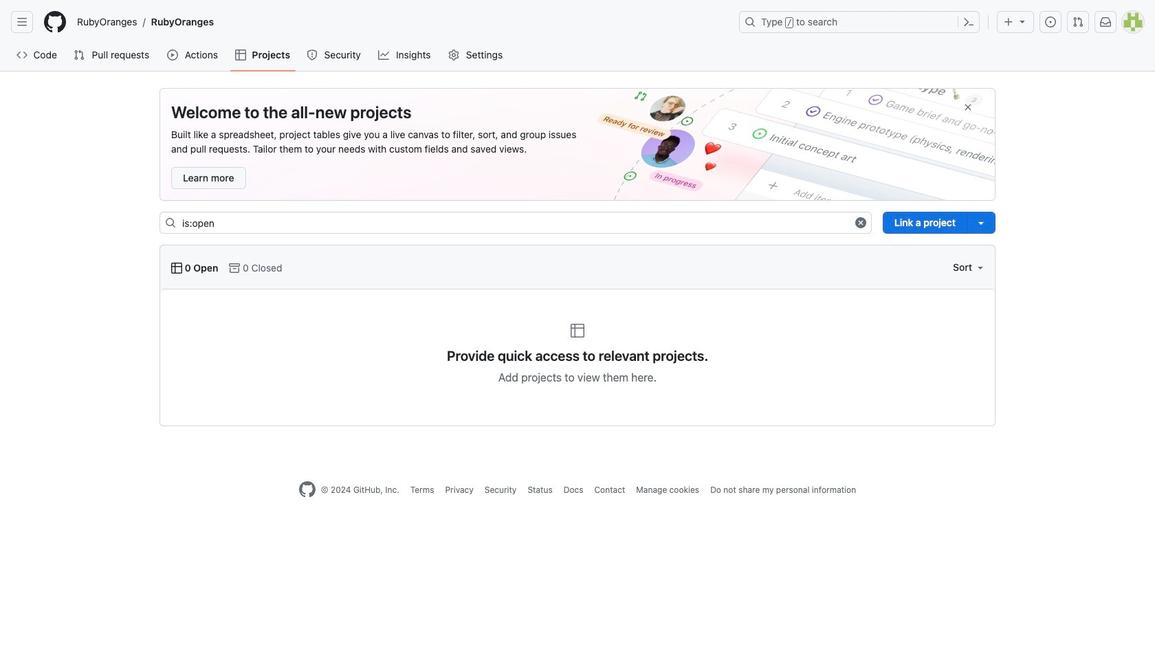 Task type: describe. For each thing, give the bounding box(es) containing it.
archive image
[[229, 262, 240, 273]]

0 vertical spatial homepage image
[[44, 11, 66, 33]]

1 vertical spatial homepage image
[[299, 481, 316, 498]]

0 vertical spatial triangle down image
[[1017, 16, 1028, 27]]

command palette image
[[964, 17, 975, 28]]

clear image
[[856, 217, 867, 228]]

gear image
[[449, 50, 460, 61]]



Task type: vqa. For each thing, say whether or not it's contained in the screenshot.
All on the left of page
no



Task type: locate. For each thing, give the bounding box(es) containing it.
1 horizontal spatial table image
[[235, 50, 246, 61]]

1 horizontal spatial triangle down image
[[1017, 16, 1028, 27]]

0 horizontal spatial table image
[[171, 262, 182, 273]]

1 horizontal spatial homepage image
[[299, 481, 316, 498]]

0 vertical spatial table image
[[235, 50, 246, 61]]

git pull request image
[[74, 50, 85, 61]]

homepage image
[[44, 11, 66, 33], [299, 481, 316, 498]]

issue opened image
[[1046, 17, 1057, 28]]

close image
[[963, 102, 974, 113]]

1 vertical spatial triangle down image
[[975, 262, 986, 273]]

code image
[[17, 50, 28, 61]]

list
[[72, 11, 731, 33]]

2 horizontal spatial table image
[[570, 323, 586, 339]]

2 vertical spatial table image
[[570, 323, 586, 339]]

graph image
[[379, 50, 390, 61]]

0 horizontal spatial triangle down image
[[975, 262, 986, 273]]

table image
[[235, 50, 246, 61], [171, 262, 182, 273], [570, 323, 586, 339]]

Search all projects text field
[[160, 212, 872, 234]]

shield image
[[307, 50, 318, 61]]

search image
[[165, 217, 176, 228]]

notifications image
[[1101, 17, 1112, 28]]

1 vertical spatial table image
[[171, 262, 182, 273]]

git pull request image
[[1073, 17, 1084, 28]]

triangle down image
[[1017, 16, 1028, 27], [975, 262, 986, 273]]

play image
[[167, 50, 178, 61]]

plus image
[[1004, 16, 1015, 28]]

0 horizontal spatial homepage image
[[44, 11, 66, 33]]



